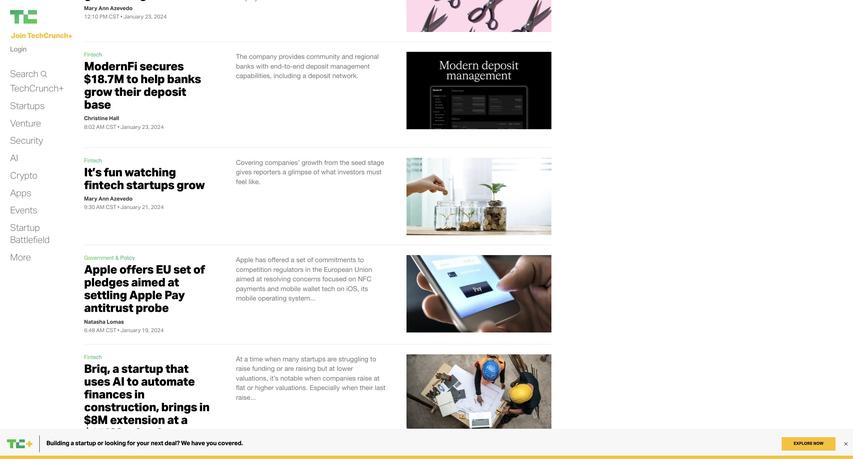 Task type: locate. For each thing, give the bounding box(es) containing it.
0 horizontal spatial ai
[[10, 152, 18, 164]]

1 azevedo from the top
[[110, 5, 133, 11]]

1 horizontal spatial on
[[349, 275, 356, 283]]

startup battlefield link
[[10, 221, 50, 246]]

1 fintech from the top
[[84, 51, 102, 58]]

with
[[256, 62, 269, 70]]

a inside apple has offered a set of commitments to competition regulators in the european union aimed at resolving concerns focused on nfc payments and mobile wallet tech on ios, its mobile operating system...
[[291, 256, 295, 263]]

search image
[[40, 71, 47, 77]]

banks
[[236, 62, 254, 70], [167, 71, 201, 86]]

1 vertical spatial deposit
[[308, 72, 331, 79]]

reporters
[[254, 168, 281, 176]]

their inside 'fintech modernfi secures $18.7m to help banks grow their deposit base christine hall 8:02 am cst • january 23, 2024'
[[115, 84, 141, 99]]

1 vertical spatial mary ann azevedo link
[[84, 195, 133, 202]]

deposit inside 'fintech modernfi secures $18.7m to help banks grow their deposit base christine hall 8:02 am cst • january 23, 2024'
[[144, 84, 186, 99]]

startup battlefield
[[10, 221, 50, 245]]

2 vertical spatial fintech link
[[84, 354, 102, 360]]

9:30 inside fintech it's fun watching fintech startups grow mary ann azevedo 9:30 am cst • january 21, 2024
[[84, 204, 95, 210]]

1 horizontal spatial banks
[[236, 62, 254, 70]]

it's
[[270, 374, 279, 382]]

2 am from the top
[[96, 204, 105, 210]]

like.
[[249, 178, 261, 185]]

banks inside 'fintech modernfi secures $18.7m to help banks grow their deposit base christine hall 8:02 am cst • january 23, 2024'
[[167, 71, 201, 86]]

0 vertical spatial fintech
[[84, 51, 102, 58]]

fintech up 'briq,'
[[84, 354, 102, 360]]

2 horizontal spatial of
[[314, 168, 320, 176]]

of inside government & policy apple offers eu set of pledges aimed at settling apple pay antitrust probe natasha lomas 6:48 am cst • january 19, 2024
[[193, 262, 205, 277]]

1 horizontal spatial of
[[307, 256, 313, 263]]

0 horizontal spatial are
[[285, 365, 294, 372]]

0 horizontal spatial aimed
[[131, 275, 165, 289]]

1 horizontal spatial are
[[328, 355, 337, 363]]

fintech inside 'fintech modernfi secures $18.7m to help banks grow their deposit base christine hall 8:02 am cst • january 23, 2024'
[[84, 51, 102, 58]]

brings
[[161, 399, 197, 414]]

2 9:30 from the top
[[84, 451, 95, 458]]

1 horizontal spatial aimed
[[236, 275, 255, 283]]

0 horizontal spatial and
[[268, 285, 279, 292]]

• right pm
[[121, 13, 122, 20]]

banks for secures
[[167, 71, 201, 86]]

on down 'focused'
[[337, 285, 345, 292]]

has
[[255, 256, 266, 263]]

2 ann from the top
[[99, 195, 109, 202]]

2024
[[154, 13, 167, 20], [151, 123, 164, 130], [151, 204, 164, 210], [151, 327, 164, 333], [151, 451, 164, 458]]

1 vertical spatial mobile
[[236, 294, 256, 302]]

fintech inside fintech it's fun watching fintech startups grow mary ann azevedo 9:30 am cst • january 21, 2024
[[84, 157, 102, 163]]

cst inside government & policy apple offers eu set of pledges aimed at settling apple pay antitrust probe natasha lomas 6:48 am cst • january 19, 2024
[[106, 327, 117, 333]]

the inside 'covering companies' growth from the seed stage gives reporters a glimpse of what investors must feel like.'
[[340, 158, 350, 166]]

1 vertical spatial their
[[360, 384, 373, 391]]

4 am from the top
[[96, 451, 105, 458]]

1 horizontal spatial grow
[[177, 177, 205, 192]]

1 vertical spatial ann
[[99, 195, 109, 202]]

startups inside fintech it's fun watching fintech startups grow mary ann azevedo 9:30 am cst • january 21, 2024
[[126, 177, 174, 192]]

banks for provides
[[236, 62, 254, 70]]

cst inside mary ann azevedo 12:10 pm cst • january 23, 2024
[[109, 13, 120, 20]]

1 horizontal spatial and
[[342, 52, 353, 60]]

extension
[[110, 412, 165, 427]]

fintech link for briq,
[[84, 354, 102, 360]]

startups link
[[10, 100, 45, 112]]

deposit
[[306, 62, 329, 70], [308, 72, 331, 79], [144, 84, 186, 99]]

in up "extension" in the left bottom of the page
[[134, 387, 145, 401]]

ios,
[[347, 285, 359, 292]]

regional
[[355, 52, 379, 60]]

are up lower
[[328, 355, 337, 363]]

0 vertical spatial their
[[115, 84, 141, 99]]

fintech for modernfi
[[84, 51, 102, 58]]

0 vertical spatial mary
[[84, 5, 97, 11]]

banks down the
[[236, 62, 254, 70]]

mary ann azevedo link down "fintech"
[[84, 195, 133, 202]]

am inside fintech briq, a startup that uses ai to automate finances in construction, brings in $8m extension at a $150m valuation mary ann azevedo 9:30 am cst • january 18, 2024
[[96, 451, 105, 458]]

fintech up it's
[[84, 157, 102, 163]]

0 horizontal spatial their
[[115, 84, 141, 99]]

ann down '$150m'
[[99, 443, 109, 450]]

ann
[[99, 5, 109, 11], [99, 195, 109, 202], [99, 443, 109, 450]]

christine
[[84, 115, 108, 122]]

pm
[[100, 13, 108, 20]]

grow inside 'fintech modernfi secures $18.7m to help banks grow their deposit base christine hall 8:02 am cst • january 23, 2024'
[[84, 84, 112, 99]]

cst down "fintech"
[[106, 204, 117, 210]]

mary ann azevedo link up pm
[[84, 5, 133, 11]]

to left help
[[126, 71, 138, 86]]

0 vertical spatial ai
[[10, 152, 18, 164]]

1 vertical spatial grow
[[177, 177, 205, 192]]

ann inside mary ann azevedo 12:10 pm cst • january 23, 2024
[[99, 5, 109, 11]]

automate
[[141, 374, 195, 389]]

0 horizontal spatial or
[[247, 384, 253, 391]]

when up funding
[[265, 355, 281, 363]]

provides
[[279, 52, 305, 60]]

0 horizontal spatial apple
[[84, 262, 117, 277]]

fintech link up "modernfi"
[[84, 51, 102, 58]]

in inside apple has offered a set of commitments to competition regulators in the european union aimed at resolving concerns focused on nfc payments and mobile wallet tech on ios, its mobile operating system...
[[306, 265, 311, 273]]

0 horizontal spatial raise
[[236, 365, 250, 372]]

2 vertical spatial mary ann azevedo link
[[84, 443, 133, 450]]

3 mary ann azevedo link from the top
[[84, 443, 133, 450]]

1 9:30 from the top
[[84, 204, 95, 210]]

3 azevedo from the top
[[110, 443, 133, 450]]

1 horizontal spatial set
[[297, 256, 306, 263]]

to inside fintech briq, a startup that uses ai to automate finances in construction, brings in $8m extension at a $150m valuation mary ann azevedo 9:30 am cst • january 18, 2024
[[127, 374, 139, 389]]

of inside apple has offered a set of commitments to competition regulators in the european union aimed at resolving concerns focused on nfc payments and mobile wallet tech on ios, its mobile operating system...
[[307, 256, 313, 263]]

ai right uses
[[112, 374, 125, 389]]

many
[[283, 355, 299, 363]]

at
[[168, 275, 179, 289], [256, 275, 262, 283], [329, 365, 335, 372], [374, 374, 380, 382], [167, 412, 179, 427]]

0 vertical spatial mary ann azevedo link
[[84, 5, 133, 11]]

am down natasha lomas 'link'
[[96, 327, 105, 333]]

0 vertical spatial startups
[[126, 177, 174, 192]]

1 ann from the top
[[99, 5, 109, 11]]

startup
[[121, 361, 163, 376]]

banks right help
[[167, 71, 201, 86]]

cst down hall
[[106, 123, 117, 130]]

fintech up "modernfi"
[[84, 51, 102, 58]]

apple down offers
[[129, 287, 162, 302]]

in up concerns
[[306, 265, 311, 273]]

2 horizontal spatial apple
[[236, 256, 254, 263]]

on up ios,
[[349, 275, 356, 283]]

raise down at
[[236, 365, 250, 372]]

apple up competition
[[236, 256, 254, 263]]

azevedo inside fintech it's fun watching fintech startups grow mary ann azevedo 9:30 am cst • january 21, 2024
[[110, 195, 133, 202]]

mobile down payments
[[236, 294, 256, 302]]

0 vertical spatial banks
[[236, 62, 254, 70]]

to inside 'fintech modernfi secures $18.7m to help banks grow their deposit base christine hall 8:02 am cst • january 23, 2024'
[[126, 71, 138, 86]]

or right flat
[[247, 384, 253, 391]]

am down "fintech"
[[96, 204, 105, 210]]

• inside government & policy apple offers eu set of pledges aimed at settling apple pay antitrust probe natasha lomas 6:48 am cst • january 19, 2024
[[118, 327, 120, 333]]

image of two construction workers examining blueprints next to a laptop to represent tech on construction sites. image
[[407, 354, 552, 432]]

1 vertical spatial the
[[313, 265, 322, 273]]

apps link
[[10, 187, 31, 199]]

mary up 12:10
[[84, 5, 97, 11]]

techcrunch
[[27, 31, 68, 40]]

1 vertical spatial mary
[[84, 195, 97, 202]]

2 vertical spatial ann
[[99, 443, 109, 450]]

$18.7m
[[84, 71, 124, 86]]

0 vertical spatial deposit
[[306, 62, 329, 70]]

1 vertical spatial 9:30
[[84, 451, 95, 458]]

in for regulators
[[306, 265, 311, 273]]

1 horizontal spatial or
[[277, 365, 283, 372]]

the
[[236, 52, 247, 60]]

2 fintech from the top
[[84, 157, 102, 163]]

techcrunch+ link
[[10, 82, 64, 94]]

ai up 'crypto' at the left top of the page
[[10, 152, 18, 164]]

wallet
[[303, 285, 320, 292]]

2 mary ann azevedo link from the top
[[84, 195, 133, 202]]

when down companies
[[342, 384, 358, 391]]

mary
[[84, 5, 97, 11], [84, 195, 97, 202], [84, 443, 97, 450]]

resolving
[[264, 275, 291, 283]]

modernfi secures $18.7m to help banks grow their deposit base link
[[84, 59, 201, 112]]

the up concerns
[[313, 265, 322, 273]]

3 fintech link from the top
[[84, 354, 102, 360]]

and up the operating at left bottom
[[268, 285, 279, 292]]

0 vertical spatial or
[[277, 365, 283, 372]]

0 vertical spatial when
[[265, 355, 281, 363]]

0 horizontal spatial the
[[313, 265, 322, 273]]

startups up raising
[[301, 355, 326, 363]]

1 fintech link from the top
[[84, 51, 102, 58]]

to up union at the bottom left of the page
[[358, 256, 364, 263]]

to-
[[285, 62, 293, 70]]

startups inside "at a time when many startups are struggling to raise funding or are raising but at lower valuations, it's notable when companies raise at flat or higher valuations. especially when their last raise..."
[[301, 355, 326, 363]]

security link
[[10, 134, 43, 147]]

1 vertical spatial on
[[337, 285, 345, 292]]

set inside apple has offered a set of commitments to competition regulators in the european union aimed at resolving concerns focused on nfc payments and mobile wallet tech on ios, its mobile operating system...
[[297, 256, 306, 263]]

1 horizontal spatial startups
[[301, 355, 326, 363]]

ai link
[[10, 152, 18, 164]]

to inside apple has offered a set of commitments to competition regulators in the european union aimed at resolving concerns focused on nfc payments and mobile wallet tech on ios, its mobile operating system...
[[358, 256, 364, 263]]

am down christine hall link
[[96, 123, 105, 130]]

• down lomas
[[118, 327, 120, 333]]

and up management
[[342, 52, 353, 60]]

am inside fintech it's fun watching fintech startups grow mary ann azevedo 9:30 am cst • january 21, 2024
[[96, 204, 105, 210]]

0 vertical spatial 23,
[[145, 13, 153, 20]]

pledges
[[84, 275, 129, 289]]

1 vertical spatial and
[[268, 285, 279, 292]]

+
[[68, 32, 72, 40]]

fintech link up 'briq,'
[[84, 354, 102, 360]]

3 mary from the top
[[84, 443, 97, 450]]

are down many
[[285, 365, 294, 372]]

0 vertical spatial mobile
[[281, 285, 301, 292]]

help
[[141, 71, 165, 86]]

january inside fintech briq, a startup that uses ai to automate finances in construction, brings in $8m extension at a $150m valuation mary ann azevedo 9:30 am cst • january 18, 2024
[[121, 451, 141, 458]]

search
[[10, 68, 38, 79]]

0 vertical spatial ann
[[99, 5, 109, 11]]

0 vertical spatial on
[[349, 275, 356, 283]]

2024 inside fintech briq, a startup that uses ai to automate finances in construction, brings in $8m extension at a $150m valuation mary ann azevedo 9:30 am cst • january 18, 2024
[[151, 451, 164, 458]]

fintech for it's
[[84, 157, 102, 163]]

feel
[[236, 178, 247, 185]]

0 vertical spatial grow
[[84, 84, 112, 99]]

23, inside mary ann azevedo 12:10 pm cst • january 23, 2024
[[145, 13, 153, 20]]

at a time when many startups are struggling to raise funding or are raising but at lower valuations, it's notable when companies raise at flat or higher valuations. especially when their last raise...
[[236, 355, 386, 401]]

mobile up system...
[[281, 285, 301, 292]]

or
[[277, 365, 283, 372], [247, 384, 253, 391]]

their
[[115, 84, 141, 99], [360, 384, 373, 391]]

0 horizontal spatial mobile
[[236, 294, 256, 302]]

0 vertical spatial azevedo
[[110, 5, 133, 11]]

2 vertical spatial azevedo
[[110, 443, 133, 450]]

mary down "fintech"
[[84, 195, 97, 202]]

lomas
[[107, 318, 124, 325]]

1 horizontal spatial the
[[340, 158, 350, 166]]

mary ann azevedo link down '$150m'
[[84, 443, 133, 450]]

in for finances
[[134, 387, 145, 401]]

christine hall link
[[84, 115, 119, 122]]

of
[[314, 168, 320, 176], [307, 256, 313, 263], [193, 262, 205, 277]]

the
[[340, 158, 350, 166], [313, 265, 322, 273]]

0 vertical spatial the
[[340, 158, 350, 166]]

1 vertical spatial ai
[[112, 374, 125, 389]]

0 vertical spatial are
[[328, 355, 337, 363]]

0 horizontal spatial grow
[[84, 84, 112, 99]]

set
[[297, 256, 306, 263], [174, 262, 191, 277]]

am down '$150m'
[[96, 451, 105, 458]]

hall
[[109, 115, 119, 122]]

at inside government & policy apple offers eu set of pledges aimed at settling apple pay antitrust probe natasha lomas 6:48 am cst • january 19, 2024
[[168, 275, 179, 289]]

techcrunch link
[[10, 10, 77, 24]]

policy
[[120, 255, 135, 261]]

2 vertical spatial when
[[342, 384, 358, 391]]

of inside 'covering companies' growth from the seed stage gives reporters a glimpse of what investors must feel like.'
[[314, 168, 320, 176]]

aimed inside government & policy apple offers eu set of pledges aimed at settling apple pay antitrust probe natasha lomas 6:48 am cst • january 19, 2024
[[131, 275, 165, 289]]

1 vertical spatial startups
[[301, 355, 326, 363]]

apple inside apple has offered a set of commitments to competition regulators in the european union aimed at resolving concerns focused on nfc payments and mobile wallet tech on ios, its mobile operating system...
[[236, 256, 254, 263]]

1 am from the top
[[96, 123, 105, 130]]

operating
[[258, 294, 287, 302]]

watching
[[125, 164, 176, 179]]

startups up 21,
[[126, 177, 174, 192]]

cst down lomas
[[106, 327, 117, 333]]

1 vertical spatial fintech link
[[84, 157, 102, 163]]

3 am from the top
[[96, 327, 105, 333]]

9:30 down "fintech"
[[84, 204, 95, 210]]

2 vertical spatial deposit
[[144, 84, 186, 99]]

ann up pm
[[99, 5, 109, 11]]

0 vertical spatial fintech link
[[84, 51, 102, 58]]

at
[[236, 355, 243, 363]]

more
[[10, 251, 31, 263]]

cst down '$150m'
[[106, 451, 117, 458]]

1 vertical spatial banks
[[167, 71, 201, 86]]

1 vertical spatial 23,
[[142, 123, 150, 130]]

aimed up probe
[[131, 275, 165, 289]]

fintech for briq,
[[84, 354, 102, 360]]

0 horizontal spatial of
[[193, 262, 205, 277]]

raise down struggling
[[358, 374, 372, 382]]

9:30 inside fintech briq, a startup that uses ai to automate finances in construction, brings in $8m extension at a $150m valuation mary ann azevedo 9:30 am cst • january 18, 2024
[[84, 451, 95, 458]]

0 horizontal spatial set
[[174, 262, 191, 277]]

2024 inside government & policy apple offers eu set of pledges aimed at settling apple pay antitrust probe natasha lomas 6:48 am cst • january 19, 2024
[[151, 327, 164, 333]]

set up regulators on the left bottom of page
[[297, 256, 306, 263]]

2 horizontal spatial in
[[306, 265, 311, 273]]

their up hall
[[115, 84, 141, 99]]

1 vertical spatial when
[[305, 374, 321, 382]]

18,
[[142, 451, 150, 458]]

modernfi, bank deposit management image
[[407, 52, 552, 129]]

1 horizontal spatial ai
[[112, 374, 125, 389]]

0 horizontal spatial startups
[[126, 177, 174, 192]]

to up 'construction,'
[[127, 374, 139, 389]]

1 horizontal spatial mobile
[[281, 285, 301, 292]]

3 fintech from the top
[[84, 354, 102, 360]]

or up it's
[[277, 365, 283, 372]]

fintech modernfi secures $18.7m to help banks grow their deposit base christine hall 8:02 am cst • january 23, 2024
[[84, 51, 201, 130]]

and
[[342, 52, 353, 60], [268, 285, 279, 292]]

• down hall
[[118, 123, 120, 130]]

its
[[361, 285, 368, 292]]

aimed up payments
[[236, 275, 255, 283]]

2 mary from the top
[[84, 195, 97, 202]]

vintage scissors on pink background image
[[407, 0, 552, 32]]

notable
[[281, 374, 303, 382]]

cst right pm
[[109, 13, 120, 20]]

apple down the government
[[84, 262, 117, 277]]

0 horizontal spatial in
[[134, 387, 145, 401]]

azevedo inside fintech briq, a startup that uses ai to automate finances in construction, brings in $8m extension at a $150m valuation mary ann azevedo 9:30 am cst • january 18, 2024
[[110, 443, 133, 450]]

mary down '$150m'
[[84, 443, 97, 450]]

fintech inside fintech briq, a startup that uses ai to automate finances in construction, brings in $8m extension at a $150m valuation mary ann azevedo 9:30 am cst • january 18, 2024
[[84, 354, 102, 360]]

mary inside mary ann azevedo 12:10 pm cst • january 23, 2024
[[84, 5, 97, 11]]

mary ann azevedo link for fun
[[84, 195, 133, 202]]

1 vertical spatial are
[[285, 365, 294, 372]]

battlefield
[[10, 233, 50, 245]]

fintech link up it's
[[84, 157, 102, 163]]

0 vertical spatial 9:30
[[84, 204, 95, 210]]

2 vertical spatial fintech
[[84, 354, 102, 360]]

1 vertical spatial or
[[247, 384, 253, 391]]

2 fintech link from the top
[[84, 157, 102, 163]]

banks inside the company provides community and regional banks with end-to-end deposit management capabilities, including a deposit network.
[[236, 62, 254, 70]]

• inside 'fintech modernfi secures $18.7m to help banks grow their deposit base christine hall 8:02 am cst • january 23, 2024'
[[118, 123, 120, 130]]

1 horizontal spatial their
[[360, 384, 373, 391]]

set right eu
[[174, 262, 191, 277]]

2 vertical spatial mary
[[84, 443, 97, 450]]

• down "fintech"
[[118, 204, 120, 210]]

a inside 'covering companies' growth from the seed stage gives reporters a glimpse of what investors must feel like.'
[[283, 168, 286, 176]]

to right struggling
[[371, 355, 377, 363]]

ann down "fintech"
[[99, 195, 109, 202]]

government & policy apple offers eu set of pledges aimed at settling apple pay antitrust probe natasha lomas 6:48 am cst • january 19, 2024
[[84, 255, 205, 333]]

login
[[10, 45, 27, 53]]

0 horizontal spatial banks
[[167, 71, 201, 86]]

in right brings
[[200, 399, 210, 414]]

community
[[307, 52, 340, 60]]

9:30 down '$150m'
[[84, 451, 95, 458]]

2 azevedo from the top
[[110, 195, 133, 202]]

12:10
[[84, 13, 98, 20]]

set inside government & policy apple offers eu set of pledges aimed at settling apple pay antitrust probe natasha lomas 6:48 am cst • january 19, 2024
[[174, 262, 191, 277]]

1 mary from the top
[[84, 5, 97, 11]]

fintech
[[84, 177, 124, 192]]

1 vertical spatial azevedo
[[110, 195, 133, 202]]

• down '$150m'
[[118, 451, 120, 458]]

uses
[[84, 374, 110, 389]]

fintech link
[[84, 51, 102, 58], [84, 157, 102, 163], [84, 354, 102, 360]]

their left last
[[360, 384, 373, 391]]

3 ann from the top
[[99, 443, 109, 450]]

1 horizontal spatial raise
[[358, 374, 372, 382]]

at inside fintech briq, a startup that uses ai to automate finances in construction, brings in $8m extension at a $150m valuation mary ann azevedo 9:30 am cst • january 18, 2024
[[167, 412, 179, 427]]

0 horizontal spatial when
[[265, 355, 281, 363]]

valuations.
[[276, 384, 308, 391]]

the up investors
[[340, 158, 350, 166]]

0 vertical spatial and
[[342, 52, 353, 60]]

1 vertical spatial fintech
[[84, 157, 102, 163]]

1 horizontal spatial when
[[305, 374, 321, 382]]

am inside 'fintech modernfi secures $18.7m to help banks grow their deposit base christine hall 8:02 am cst • january 23, 2024'
[[96, 123, 105, 130]]

$8m
[[84, 412, 108, 427]]

when down raising
[[305, 374, 321, 382]]



Task type: describe. For each thing, give the bounding box(es) containing it.
capabilities,
[[236, 72, 272, 79]]

january inside fintech it's fun watching fintech startups grow mary ann azevedo 9:30 am cst • january 21, 2024
[[121, 204, 141, 210]]

events link
[[10, 204, 37, 216]]

must
[[367, 168, 382, 176]]

join techcrunch +
[[11, 31, 72, 40]]

and inside the company provides community and regional banks with end-to-end deposit management capabilities, including a deposit network.
[[342, 52, 353, 60]]

techcrunch image
[[10, 10, 37, 24]]

crypto link
[[10, 169, 38, 181]]

january inside mary ann azevedo 12:10 pm cst • january 23, 2024
[[124, 13, 144, 20]]

fintech link for it's
[[84, 157, 102, 163]]

last
[[375, 384, 386, 391]]

their inside "at a time when many startups are struggling to raise funding or are raising but at lower valuations, it's notable when companies raise at flat or higher valuations. especially when their last raise..."
[[360, 384, 373, 391]]

growth
[[302, 158, 323, 166]]

apple offers eu set of pledges aimed at settling apple pay antitrust probe link
[[84, 262, 205, 315]]

raising
[[296, 365, 316, 372]]

system...
[[289, 294, 316, 302]]

mary inside fintech briq, a startup that uses ai to automate finances in construction, brings in $8m extension at a $150m valuation mary ann azevedo 9:30 am cst • january 18, 2024
[[84, 443, 97, 450]]

flat
[[236, 384, 245, 391]]

base
[[84, 97, 111, 112]]

apple has offered a set of commitments to competition regulators in the european union aimed at resolving concerns focused on nfc payments and mobile wallet tech on ios, its mobile operating system...
[[236, 256, 372, 302]]

secures
[[140, 59, 184, 73]]

8:02
[[84, 123, 95, 130]]

tech
[[322, 285, 335, 292]]

gives
[[236, 168, 252, 176]]

construction,
[[84, 399, 159, 414]]

events
[[10, 204, 37, 216]]

ai inside fintech briq, a startup that uses ai to automate finances in construction, brings in $8m extension at a $150m valuation mary ann azevedo 9:30 am cst • january 18, 2024
[[112, 374, 125, 389]]

• inside fintech briq, a startup that uses ai to automate finances in construction, brings in $8m extension at a $150m valuation mary ann azevedo 9:30 am cst • january 18, 2024
[[118, 451, 120, 458]]

struggling
[[339, 355, 369, 363]]

concerns
[[293, 275, 321, 283]]

stage
[[368, 158, 385, 166]]

but
[[318, 365, 328, 372]]

at inside apple has offered a set of commitments to competition regulators in the european union aimed at resolving concerns focused on nfc payments and mobile wallet tech on ios, its mobile operating system...
[[256, 275, 262, 283]]

investors
[[338, 168, 365, 176]]

finances
[[84, 387, 132, 401]]

seed is not the new series a image
[[407, 158, 552, 235]]

management
[[331, 62, 370, 70]]

briq,
[[84, 361, 110, 376]]

mary inside fintech it's fun watching fintech startups grow mary ann azevedo 9:30 am cst • january 21, 2024
[[84, 195, 97, 202]]

probe
[[136, 300, 169, 315]]

from
[[325, 158, 338, 166]]

government
[[84, 255, 114, 261]]

23, inside 'fintech modernfi secures $18.7m to help banks grow their deposit base christine hall 8:02 am cst • january 23, 2024'
[[142, 123, 150, 130]]

higher
[[255, 384, 274, 391]]

2024 inside 'fintech modernfi secures $18.7m to help banks grow their deposit base christine hall 8:02 am cst • january 23, 2024'
[[151, 123, 164, 130]]

offered
[[268, 256, 289, 263]]

fintech link for modernfi
[[84, 51, 102, 58]]

briq, a startup that uses ai to automate finances in construction, brings in $8m extension at a $150m valuation link
[[84, 361, 210, 440]]

competition
[[236, 265, 272, 273]]

companies
[[323, 374, 356, 382]]

january inside 'fintech modernfi secures $18.7m to help banks grow their deposit base christine hall 8:02 am cst • january 23, 2024'
[[121, 123, 141, 130]]

1 mary ann azevedo link from the top
[[84, 5, 133, 11]]

to inside "at a time when many startups are struggling to raise funding or are raising but at lower valuations, it's notable when companies raise at flat or higher valuations. especially when their last raise..."
[[371, 355, 377, 363]]

apps
[[10, 187, 31, 198]]

cst inside fintech it's fun watching fintech startups grow mary ann azevedo 9:30 am cst • january 21, 2024
[[106, 204, 117, 210]]

2024 inside fintech it's fun watching fintech startups grow mary ann azevedo 9:30 am cst • january 21, 2024
[[151, 204, 164, 210]]

pay
[[165, 287, 185, 302]]

startups for many
[[301, 355, 326, 363]]

end-
[[271, 62, 285, 70]]

cst inside fintech briq, a startup that uses ai to automate finances in construction, brings in $8m extension at a $150m valuation mary ann azevedo 9:30 am cst • january 18, 2024
[[106, 451, 117, 458]]

payments
[[236, 285, 266, 292]]

regulators
[[274, 265, 304, 273]]

2024 inside mary ann azevedo 12:10 pm cst • january 23, 2024
[[154, 13, 167, 20]]

crypto
[[10, 169, 38, 181]]

login link
[[10, 43, 27, 55]]

seed
[[351, 158, 366, 166]]

2 horizontal spatial when
[[342, 384, 358, 391]]

more link
[[10, 251, 31, 263]]

join
[[11, 31, 26, 40]]

21,
[[142, 204, 150, 210]]

fintech it's fun watching fintech startups grow mary ann azevedo 9:30 am cst • january 21, 2024
[[84, 157, 205, 210]]

settling
[[84, 287, 127, 302]]

european
[[324, 265, 353, 273]]

1 horizontal spatial apple
[[129, 287, 162, 302]]

mary ann azevedo link for a
[[84, 443, 133, 450]]

am inside government & policy apple offers eu set of pledges aimed at settling apple pay antitrust probe natasha lomas 6:48 am cst • january 19, 2024
[[96, 327, 105, 333]]

lower
[[337, 365, 353, 372]]

union
[[355, 265, 372, 273]]

the inside apple has offered a set of commitments to competition regulators in the european union aimed at resolving concerns focused on nfc payments and mobile wallet tech on ios, its mobile operating system...
[[313, 265, 322, 273]]

network.
[[333, 72, 359, 79]]

antitrust
[[84, 300, 133, 315]]

cst inside 'fintech modernfi secures $18.7m to help banks grow their deposit base christine hall 8:02 am cst • january 23, 2024'
[[106, 123, 117, 130]]

startups for fintech
[[126, 177, 174, 192]]

valuation
[[124, 425, 175, 440]]

&
[[115, 255, 119, 261]]

0 vertical spatial raise
[[236, 365, 250, 372]]

mary ann azevedo 12:10 pm cst • january 23, 2024
[[84, 5, 167, 20]]

aimed inside apple has offered a set of commitments to competition regulators in the european union aimed at resolving concerns focused on nfc payments and mobile wallet tech on ios, its mobile operating system...
[[236, 275, 255, 283]]

a inside the company provides community and regional banks with end-to-end deposit management capabilities, including a deposit network.
[[303, 72, 306, 79]]

• inside mary ann azevedo 12:10 pm cst • january 23, 2024
[[121, 13, 122, 20]]

person holding smartphone about to tap the pay button on a mobile payment app image
[[407, 255, 552, 333]]

a inside "at a time when many startups are struggling to raise funding or are raising but at lower valuations, it's notable when companies raise at flat or higher valuations. especially when their last raise..."
[[245, 355, 248, 363]]

glimpse
[[288, 168, 312, 176]]

$150m
[[84, 425, 121, 440]]

natasha lomas link
[[84, 318, 124, 325]]

including
[[274, 72, 301, 79]]

• inside fintech it's fun watching fintech startups grow mary ann azevedo 9:30 am cst • january 21, 2024
[[118, 204, 120, 210]]

0 horizontal spatial on
[[337, 285, 345, 292]]

especially
[[310, 384, 340, 391]]

ann inside fintech briq, a startup that uses ai to automate finances in construction, brings in $8m extension at a $150m valuation mary ann azevedo 9:30 am cst • january 18, 2024
[[99, 443, 109, 450]]

6:48
[[84, 327, 95, 333]]

security
[[10, 134, 43, 146]]

grow inside fintech it's fun watching fintech startups grow mary ann azevedo 9:30 am cst • january 21, 2024
[[177, 177, 205, 192]]

the company provides community and regional banks with end-to-end deposit management capabilities, including a deposit network.
[[236, 52, 379, 79]]

government & policy link
[[84, 255, 135, 261]]

modernfi
[[84, 59, 137, 73]]

covering
[[236, 158, 263, 166]]

1 horizontal spatial in
[[200, 399, 210, 414]]

azevedo inside mary ann azevedo 12:10 pm cst • january 23, 2024
[[110, 5, 133, 11]]

natasha
[[84, 318, 106, 325]]

it's fun watching fintech startups grow link
[[84, 164, 205, 192]]

january inside government & policy apple offers eu set of pledges aimed at settling apple pay antitrust probe natasha lomas 6:48 am cst • january 19, 2024
[[121, 327, 141, 333]]

end
[[293, 62, 304, 70]]

and inside apple has offered a set of commitments to competition regulators in the european union aimed at resolving concerns focused on nfc payments and mobile wallet tech on ios, its mobile operating system...
[[268, 285, 279, 292]]

company
[[249, 52, 277, 60]]

19,
[[142, 327, 150, 333]]

ann inside fintech it's fun watching fintech startups grow mary ann azevedo 9:30 am cst • january 21, 2024
[[99, 195, 109, 202]]

companies'
[[265, 158, 300, 166]]

1 vertical spatial raise
[[358, 374, 372, 382]]

fintech briq, a startup that uses ai to automate finances in construction, brings in $8m extension at a $150m valuation mary ann azevedo 9:30 am cst • january 18, 2024
[[84, 354, 210, 458]]



Task type: vqa. For each thing, say whether or not it's contained in the screenshot.
deposit in fintech modernfi secures $18.7m to help banks grow their deposit base christine hall 8:02 am cst • january 23, 2024
yes



